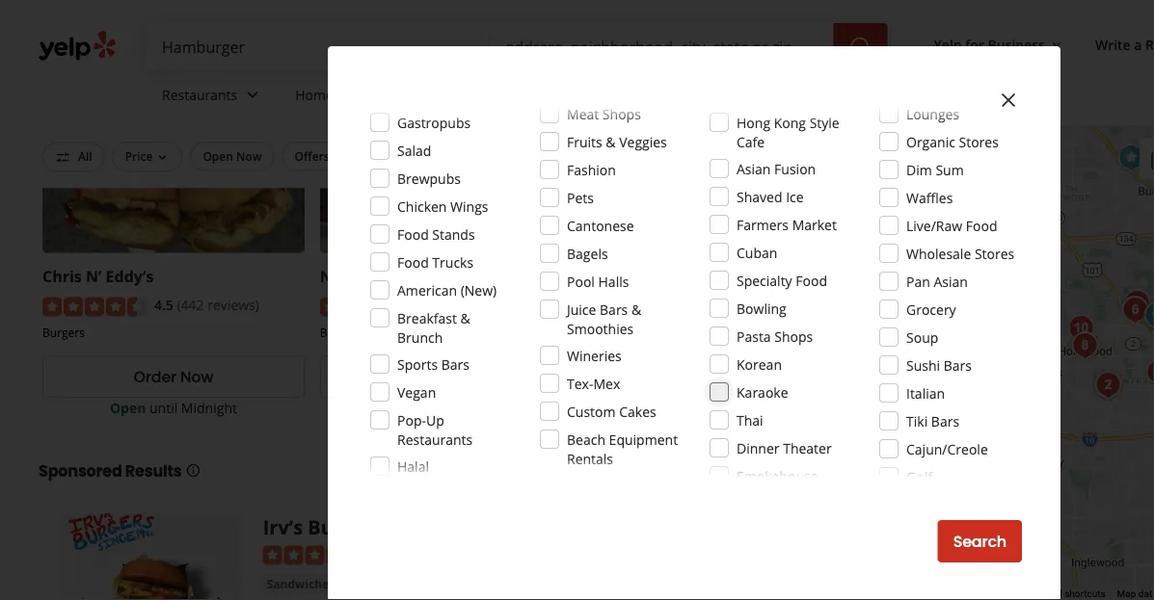 Task type: describe. For each thing, give the bounding box(es) containing it.
(new)
[[461, 281, 497, 300]]

irv's
[[263, 515, 303, 541]]

breakfast
[[397, 309, 457, 327]]

filters group
[[39, 142, 844, 172]]

thai
[[737, 411, 764, 430]]

yelp for business
[[934, 35, 1046, 54]]

restaurants inside business categories element
[[162, 85, 238, 104]]

sponsored
[[39, 461, 122, 483]]

offers for offers delivery
[[295, 149, 329, 164]]

wholesale stores
[[907, 245, 1015, 263]]

2 reviews) from the left
[[488, 297, 540, 315]]

vegan
[[397, 383, 436, 402]]

for the win image
[[1118, 285, 1155, 323]]

now for open now
[[236, 149, 262, 164]]

hong
[[737, 113, 771, 132]]

16 filter v2 image
[[55, 150, 70, 165]]

cafe
[[737, 133, 765, 151]]

open for nexx burger
[[386, 399, 423, 418]]

farmers
[[737, 216, 789, 234]]

burgers for order now
[[42, 325, 85, 341]]

offers takeout button
[[503, 142, 612, 171]]

burgers, fast food order now
[[320, 325, 491, 389]]

all button
[[42, 142, 105, 172]]

view business
[[676, 367, 782, 389]]

hot and new
[[755, 149, 828, 164]]

(442
[[177, 297, 204, 315]]

previous image
[[69, 592, 93, 601]]

tex-
[[567, 375, 594, 393]]

live/raw food
[[907, 217, 998, 235]]

offers takeout
[[516, 149, 599, 164]]

burger for view business
[[642, 266, 695, 287]]

organic stores
[[907, 133, 999, 151]]

gastropubs
[[397, 113, 471, 132]]

lounges
[[907, 105, 960, 123]]

pop-up restaurants
[[397, 411, 473, 449]]

pool halls
[[567, 273, 629, 291]]

salad
[[397, 141, 432, 160]]

juice
[[567, 300, 597, 319]]

results
[[125, 461, 182, 483]]

cantonese
[[567, 217, 634, 235]]

keyboard
[[1022, 589, 1063, 601]]

order now link for chris n' eddy's
[[42, 356, 305, 399]]

sum
[[936, 161, 964, 179]]

cuban
[[737, 244, 778, 262]]

smoothies
[[567, 320, 634, 338]]

mex
[[594, 375, 621, 393]]

4.5 (442 reviews)
[[154, 297, 259, 315]]

delivery
[[332, 149, 378, 164]]

4.5
[[154, 297, 173, 315]]

food right specialty
[[796, 272, 828, 290]]

pan
[[907, 273, 931, 291]]

stands
[[432, 225, 475, 244]]

2 pm from the left
[[769, 399, 790, 418]]

breakfast & brunch
[[397, 309, 471, 347]]

0 vertical spatial irv's burgers image
[[1062, 310, 1101, 348]]

custom
[[567, 403, 616, 421]]

shaved ice
[[737, 188, 804, 206]]

hook burger
[[598, 266, 695, 287]]

4.1 star rating image
[[598, 298, 702, 317]]

offers delivery button
[[282, 142, 391, 171]]

24 chevron down v2 image
[[241, 83, 265, 106]]

open now
[[203, 149, 262, 164]]

cassell's hamburgers image
[[1152, 356, 1155, 395]]

4.0 (1.3k reviews)
[[432, 297, 540, 315]]

reviews) for view business
[[766, 297, 818, 315]]

tiki bars
[[907, 412, 960, 431]]

burger for order now
[[364, 266, 416, 287]]

1 pm from the left
[[496, 399, 516, 418]]

american
[[397, 281, 457, 300]]

until for nexx burger
[[426, 399, 454, 418]]

0 horizontal spatial business
[[716, 367, 782, 389]]

1 vertical spatial irv's burgers image
[[1089, 367, 1128, 405]]

n'
[[86, 266, 102, 287]]

eddy's
[[106, 266, 154, 287]]

next image
[[209, 592, 232, 601]]

irv's burgers image
[[1089, 367, 1128, 405]]

shaved
[[737, 188, 783, 206]]

smokehouse
[[737, 467, 819, 486]]

equipment
[[609, 431, 678, 449]]

order inside "burgers, fast food order now"
[[411, 367, 454, 389]]

and
[[778, 149, 800, 164]]

food inside "burgers, fast food order now"
[[393, 325, 420, 341]]

nexx burger link
[[320, 266, 416, 287]]

kong
[[774, 113, 806, 132]]

bars for juice
[[600, 300, 628, 319]]

reviews) for order now
[[208, 297, 259, 315]]

up
[[426, 411, 444, 430]]

order now link for nexx burger
[[320, 356, 582, 399]]

reservations
[[411, 149, 483, 164]]

offers for offers takeout
[[516, 149, 551, 164]]

monty's good burger image
[[1141, 354, 1155, 393]]

4.1 (1.3k reviews)
[[710, 297, 818, 315]]

until 9:00 pm
[[708, 399, 790, 418]]

reservations button
[[398, 142, 496, 171]]

good for dinner button
[[619, 142, 735, 171]]

yelp for business button
[[927, 27, 1073, 62]]

keyboard shortcuts button
[[1022, 588, 1106, 601]]

& for fruits & veggies
[[606, 133, 616, 151]]

hot and new button
[[742, 142, 840, 171]]

restaurants inside search dialog
[[397, 431, 473, 449]]

bars for tiki
[[932, 412, 960, 431]]

hot
[[755, 149, 775, 164]]

chris
[[42, 266, 82, 287]]

hong kong style cafe
[[737, 113, 840, 151]]

for for yelp
[[966, 35, 985, 54]]

chris n' eddy's
[[42, 266, 154, 287]]

dinner inside search dialog
[[737, 439, 780, 458]]

1 horizontal spatial burgers
[[308, 515, 383, 541]]

sponsored results
[[39, 461, 182, 483]]

dinner inside the good for dinner button
[[684, 149, 722, 164]]

bars for sports
[[441, 355, 470, 374]]

(1.3k for view business
[[732, 297, 762, 315]]

nexx
[[320, 266, 360, 287]]

write
[[1096, 35, 1131, 54]]

keyboard shortcuts
[[1022, 589, 1106, 601]]

close image
[[997, 89, 1021, 112]]

rentals
[[567, 450, 614, 468]]

sports bars
[[397, 355, 470, 374]]

all
[[78, 149, 92, 164]]



Task type: locate. For each thing, give the bounding box(es) containing it.
0 horizontal spatial reviews)
[[208, 297, 259, 315]]

takeout
[[554, 149, 599, 164]]

shortcuts
[[1065, 589, 1106, 601]]

restaurants
[[162, 85, 238, 104], [397, 431, 473, 449]]

google image
[[914, 576, 978, 601]]

business
[[988, 35, 1046, 54], [716, 367, 782, 389]]

business inside 'button'
[[988, 35, 1046, 54]]

2 horizontal spatial now
[[458, 367, 491, 389]]

restaurants down up
[[397, 431, 473, 449]]

write a r link
[[1088, 27, 1155, 62]]

2 offers from the left
[[516, 149, 551, 164]]

2 burger from the left
[[642, 266, 695, 287]]

search image
[[849, 36, 873, 59]]

user actions element
[[919, 27, 1155, 66]]

0 horizontal spatial asian
[[737, 160, 771, 178]]

2 until from the left
[[426, 399, 454, 418]]

for inside 'button'
[[966, 35, 985, 54]]

until for chris n' eddy's
[[150, 399, 178, 418]]

now up the 10:30
[[458, 367, 491, 389]]

chris n' eddy's image
[[1139, 297, 1155, 336], [1139, 297, 1155, 336]]

a
[[1135, 35, 1143, 54]]

pm
[[496, 399, 516, 418], [769, 399, 790, 418]]

reviews) down specialty food on the right
[[766, 297, 818, 315]]

now up midnight
[[180, 367, 214, 389]]

for inside button
[[665, 149, 681, 164]]

None search field
[[147, 23, 892, 69]]

offers left takeout
[[516, 149, 551, 164]]

shops for meat shops
[[603, 105, 641, 123]]

1 horizontal spatial business
[[988, 35, 1046, 54]]

2 order from the left
[[411, 367, 454, 389]]

1 vertical spatial for
[[665, 149, 681, 164]]

2 horizontal spatial &
[[632, 300, 642, 319]]

(1.3k right 4.0
[[455, 297, 485, 315]]

1 horizontal spatial restaurants
[[397, 431, 473, 449]]

4.3 star rating image
[[263, 547, 367, 566]]

search button
[[938, 521, 1022, 563]]

food up american
[[397, 253, 429, 272]]

4.1
[[710, 297, 729, 315]]

custom cakes
[[567, 403, 657, 421]]

open
[[203, 149, 233, 164], [110, 399, 146, 418], [386, 399, 423, 418]]

burgers down "4.5 star rating" image
[[42, 325, 85, 341]]

bars inside juice bars & smoothies
[[600, 300, 628, 319]]

search dialog
[[0, 0, 1155, 601]]

1 horizontal spatial offers
[[516, 149, 551, 164]]

bars up cajun/creole
[[932, 412, 960, 431]]

offers left delivery
[[295, 149, 329, 164]]

soup
[[907, 328, 939, 347]]

map data
[[1118, 589, 1155, 601]]

hollywood burger image
[[1116, 291, 1155, 330]]

ice
[[786, 188, 804, 206]]

0 horizontal spatial now
[[180, 367, 214, 389]]

now
[[236, 149, 262, 164], [180, 367, 214, 389], [458, 367, 491, 389]]

restaurants left 24 chevron down v2 image
[[162, 85, 238, 104]]

1 horizontal spatial shops
[[775, 327, 813, 346]]

stores up sum
[[959, 133, 999, 151]]

asian down the cafe
[[737, 160, 771, 178]]

1 horizontal spatial burger
[[642, 266, 695, 287]]

irv's burgers image
[[1062, 310, 1101, 348], [1089, 367, 1128, 405]]

1 reviews) from the left
[[208, 297, 259, 315]]

fashion
[[567, 161, 616, 179]]

0 horizontal spatial (1.3k
[[455, 297, 485, 315]]

(1.3k for order now
[[455, 297, 485, 315]]

food stands
[[397, 225, 475, 244]]

burgers
[[42, 325, 85, 341], [598, 325, 640, 341], [308, 515, 383, 541]]

fusion
[[775, 160, 816, 178]]

2 horizontal spatial reviews)
[[766, 297, 818, 315]]

2 horizontal spatial burgers
[[598, 325, 640, 341]]

open down restaurants link
[[203, 149, 233, 164]]

fast
[[368, 325, 390, 341]]

1 horizontal spatial asian
[[934, 273, 968, 291]]

0 horizontal spatial &
[[461, 309, 471, 327]]

0 horizontal spatial for
[[665, 149, 681, 164]]

beach equipment rentals
[[567, 431, 678, 468]]

irv's burgers image left monty's good burger "icon"
[[1089, 367, 1128, 405]]

1 horizontal spatial order
[[411, 367, 454, 389]]

chris n' eddy's link
[[42, 266, 154, 287]]

0 vertical spatial business
[[988, 35, 1046, 54]]

burgers,
[[320, 325, 365, 341]]

irv's burgers image left hollywood burger image
[[1062, 310, 1101, 348]]

0 horizontal spatial pm
[[496, 399, 516, 418]]

burger up 4 star rating image
[[364, 266, 416, 287]]

order now link up 'open until 10:30 pm'
[[320, 356, 582, 399]]

theater
[[783, 439, 832, 458]]

1 horizontal spatial now
[[236, 149, 262, 164]]

0 vertical spatial shops
[[603, 105, 641, 123]]

2 horizontal spatial open
[[386, 399, 423, 418]]

0 horizontal spatial burger
[[364, 266, 416, 287]]

(1.3k right 4.1
[[732, 297, 762, 315]]

pasta
[[737, 327, 771, 346]]

hook
[[598, 266, 638, 287]]

italian
[[907, 384, 945, 403]]

& inside juice bars & smoothies
[[632, 300, 642, 319]]

& inside breakfast & brunch
[[461, 309, 471, 327]]

stores
[[959, 133, 999, 151], [975, 245, 1015, 263]]

dinner down thai
[[737, 439, 780, 458]]

reviews) right (442
[[208, 297, 259, 315]]

food right fast
[[393, 325, 420, 341]]

asian down wholesale stores
[[934, 273, 968, 291]]

reviews) left juice
[[488, 297, 540, 315]]

now for order now
[[180, 367, 214, 389]]

wholesale
[[907, 245, 972, 263]]

pm right 9:00
[[769, 399, 790, 418]]

1 vertical spatial shops
[[775, 327, 813, 346]]

1 vertical spatial restaurants
[[397, 431, 473, 449]]

stores for wholesale stores
[[975, 245, 1015, 263]]

now inside button
[[236, 149, 262, 164]]

search
[[954, 531, 1007, 553]]

pm right the 10:30
[[496, 399, 516, 418]]

1 horizontal spatial reviews)
[[488, 297, 540, 315]]

good for dinner
[[632, 149, 722, 164]]

16 info v2 image
[[186, 464, 201, 479]]

home
[[295, 85, 334, 104]]

veggies
[[619, 133, 667, 151]]

meat
[[567, 105, 599, 123]]

& down the hook burger link
[[632, 300, 642, 319]]

3 until from the left
[[708, 399, 736, 418]]

open down order now at the bottom left
[[110, 399, 146, 418]]

for right good at the top
[[665, 149, 681, 164]]

restaurants link
[[147, 69, 280, 125]]

bars
[[600, 300, 628, 319], [441, 355, 470, 374], [944, 356, 972, 375], [932, 412, 960, 431]]

(1.3k
[[455, 297, 485, 315], [732, 297, 762, 315]]

0 vertical spatial asian
[[737, 160, 771, 178]]

order up 'open until 10:30 pm'
[[411, 367, 454, 389]]

1 horizontal spatial (1.3k
[[732, 297, 762, 315]]

bars right sports
[[441, 355, 470, 374]]

1 (1.3k from the left
[[455, 297, 485, 315]]

& right 4.0
[[461, 309, 471, 327]]

juice bars & smoothies
[[567, 300, 642, 338]]

wineries
[[567, 347, 622, 365]]

bars for sushi
[[944, 356, 972, 375]]

karaoke
[[737, 383, 789, 402]]

business left 16 chevron down v2 image
[[988, 35, 1046, 54]]

open inside button
[[203, 149, 233, 164]]

shops right pasta
[[775, 327, 813, 346]]

1 horizontal spatial dinner
[[737, 439, 780, 458]]

wings
[[451, 197, 489, 216]]

1 vertical spatial stores
[[975, 245, 1015, 263]]

1 horizontal spatial open
[[203, 149, 233, 164]]

0 horizontal spatial burgers
[[42, 325, 85, 341]]

market
[[793, 216, 837, 234]]

meat shops
[[567, 105, 641, 123]]

chicken wings
[[397, 197, 489, 216]]

1 offers from the left
[[295, 149, 329, 164]]

10:30
[[458, 399, 492, 418]]

beach
[[567, 431, 606, 449]]

now down 24 chevron down v2 image
[[236, 149, 262, 164]]

0 vertical spatial dinner
[[684, 149, 722, 164]]

9:00
[[739, 399, 766, 418]]

2 order now link from the left
[[320, 356, 582, 399]]

bagels
[[567, 245, 608, 263]]

sandwiches link
[[263, 576, 339, 595]]

cakes
[[619, 403, 657, 421]]

16 chevron down v2 image
[[1049, 37, 1065, 53]]

business categories element
[[147, 69, 1155, 125]]

cassell's hamburgers image
[[1152, 356, 1155, 395]]

0 horizontal spatial until
[[150, 399, 178, 418]]

offers
[[295, 149, 329, 164], [516, 149, 551, 164]]

bars right sushi
[[944, 356, 972, 375]]

burgers for view business
[[598, 325, 640, 341]]

1 vertical spatial dinner
[[737, 439, 780, 458]]

trophies burger club image
[[1066, 327, 1105, 366]]

now inside "burgers, fast food order now"
[[458, 367, 491, 389]]

trucks
[[432, 253, 474, 272]]

burger up 4.1 star rating image
[[642, 266, 695, 287]]

0 vertical spatial for
[[966, 35, 985, 54]]

& right "fruits"
[[606, 133, 616, 151]]

stores down live/raw food
[[975, 245, 1015, 263]]

order now
[[134, 367, 214, 389]]

home services
[[295, 85, 388, 104]]

bowling
[[737, 300, 787, 318]]

for for good
[[665, 149, 681, 164]]

fruits & veggies
[[567, 133, 667, 151]]

burger
[[364, 266, 416, 287], [642, 266, 695, 287]]

1 horizontal spatial until
[[426, 399, 454, 418]]

stores for organic stores
[[959, 133, 999, 151]]

fruits
[[567, 133, 603, 151]]

1 order now link from the left
[[42, 356, 305, 399]]

slideshow element
[[62, 515, 240, 601]]

1 horizontal spatial pm
[[769, 399, 790, 418]]

pasta shops
[[737, 327, 813, 346]]

r
[[1146, 35, 1155, 54]]

golf
[[907, 468, 933, 487]]

4.0
[[432, 297, 451, 315]]

3 reviews) from the left
[[766, 297, 818, 315]]

4 star rating image
[[320, 298, 424, 317]]

open left up
[[386, 399, 423, 418]]

2 (1.3k from the left
[[732, 297, 762, 315]]

food up wholesale stores
[[966, 217, 998, 235]]

& for breakfast & brunch
[[461, 309, 471, 327]]

open for chris n' eddy's
[[110, 399, 146, 418]]

home services link
[[280, 69, 431, 125]]

bars up smoothies
[[600, 300, 628, 319]]

0 horizontal spatial open
[[110, 399, 146, 418]]

4.5 star rating image
[[42, 298, 147, 317]]

1 until from the left
[[150, 399, 178, 418]]

shops for pasta shops
[[775, 327, 813, 346]]

food down chicken
[[397, 225, 429, 244]]

pan asian
[[907, 273, 968, 291]]

1 horizontal spatial order now link
[[320, 356, 582, 399]]

cajun/creole
[[907, 440, 988, 459]]

order now link up open until midnight
[[42, 356, 305, 399]]

nexx burger
[[320, 266, 416, 287]]

0 vertical spatial stores
[[959, 133, 999, 151]]

1 vertical spatial business
[[716, 367, 782, 389]]

0 vertical spatial restaurants
[[162, 85, 238, 104]]

view business link
[[598, 356, 860, 399]]

1 burger from the left
[[364, 266, 416, 287]]

order up open until midnight
[[134, 367, 177, 389]]

2 horizontal spatial until
[[708, 399, 736, 418]]

sushi
[[907, 356, 941, 375]]

1 horizontal spatial for
[[966, 35, 985, 54]]

chicken
[[397, 197, 447, 216]]

services
[[337, 85, 388, 104]]

burgers up 4.3 star rating image
[[308, 515, 383, 541]]

for right yelp
[[966, 35, 985, 54]]

0 horizontal spatial order now link
[[42, 356, 305, 399]]

0 horizontal spatial shops
[[603, 105, 641, 123]]

tex-mex
[[567, 375, 621, 393]]

open now button
[[190, 142, 274, 171]]

0 horizontal spatial dinner
[[684, 149, 722, 164]]

business up the until 9:00 pm
[[716, 367, 782, 389]]

dinner left the cafe
[[684, 149, 722, 164]]

hook burger image
[[1113, 139, 1151, 177]]

1 order from the left
[[134, 367, 177, 389]]

dim sum
[[907, 161, 964, 179]]

1 vertical spatial asian
[[934, 273, 968, 291]]

burgers up wineries
[[598, 325, 640, 341]]

0 horizontal spatial restaurants
[[162, 85, 238, 104]]

open until 10:30 pm
[[386, 399, 516, 418]]

korean
[[737, 355, 782, 374]]

farmers market
[[737, 216, 837, 234]]

0 horizontal spatial order
[[134, 367, 177, 389]]

1 horizontal spatial &
[[606, 133, 616, 151]]

sandwiches button
[[263, 576, 339, 595]]

0 horizontal spatial offers
[[295, 149, 329, 164]]

shops up fruits & veggies
[[603, 105, 641, 123]]

map region
[[678, 0, 1155, 601]]

dim
[[907, 161, 933, 179]]



Task type: vqa. For each thing, say whether or not it's contained in the screenshot.
hook burger link
yes



